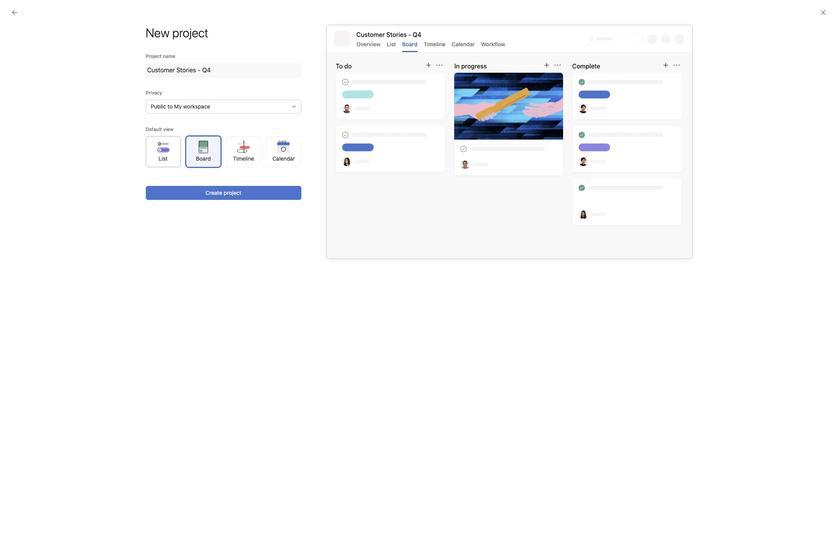 Task type: locate. For each thing, give the bounding box(es) containing it.
tasks
[[136, 84, 150, 91]]

project inside base project template
[[327, 163, 342, 178]]

calendar
[[452, 41, 475, 47], [273, 155, 295, 162]]

terryturtle85
[[165, 163, 189, 187]]

reporting link
[[128, 23, 152, 32]]

0 vertical spatial my
[[174, 103, 182, 110]]

create project
[[206, 189, 241, 196]]

0 horizontal spatial timeline
[[233, 155, 254, 162]]

0 horizontal spatial list
[[159, 155, 168, 162]]

board down -
[[402, 41, 418, 47]]

1 horizontal spatial project
[[327, 163, 342, 178]]

in
[[171, 199, 175, 205]]

1 vertical spatial list
[[159, 155, 168, 162]]

0 vertical spatial timeline
[[424, 41, 446, 47]]

workspace
[[183, 103, 210, 110], [185, 199, 209, 205]]

my inside 'dropdown button'
[[174, 103, 182, 110]]

1 horizontal spatial list
[[387, 41, 396, 47]]

list
[[387, 41, 396, 47], [159, 155, 168, 162]]

2 horizontal spatial project
[[411, 156, 427, 171]]

my right in
[[177, 199, 183, 205]]

to do
[[336, 63, 352, 70]]

timeline
[[424, 41, 446, 47], [233, 155, 254, 162]]

total tasks by project
[[122, 84, 177, 91]]

tasks
[[157, 199, 170, 205]]

public
[[151, 103, 166, 110]]

this is a preview of your project image
[[326, 25, 693, 259]]

workspace for public to my workspace
[[183, 103, 210, 110]]

workspace right 'to'
[[183, 103, 210, 110]]

list down customer stories - q4
[[387, 41, 396, 47]]

dialog
[[628, 361, 823, 546]]

0 horizontal spatial project
[[146, 53, 162, 59]]

1 vertical spatial my
[[177, 199, 183, 205]]

project
[[146, 53, 162, 59], [411, 156, 427, 171], [327, 163, 342, 178]]

1 vertical spatial workspace
[[185, 199, 209, 205]]

name
[[163, 53, 175, 59]]

workspace down create
[[185, 199, 209, 205]]

public to my workspace
[[151, 103, 210, 110]]

workspace inside 'dropdown button'
[[183, 103, 210, 110]]

my
[[174, 103, 182, 110], [177, 199, 183, 205]]

my for to
[[174, 103, 182, 110]]

Project name text field
[[146, 63, 301, 77]]

view
[[163, 126, 174, 132]]

my right 'to'
[[174, 103, 182, 110]]

board
[[402, 41, 418, 47], [196, 155, 211, 162]]

0 vertical spatial board
[[402, 41, 418, 47]]

workspace for tasks in my workspace
[[185, 199, 209, 205]]

0 vertical spatial calendar
[[452, 41, 475, 47]]

-
[[409, 31, 411, 38]]

board down 1:1
[[196, 155, 211, 162]]

project
[[224, 189, 241, 196]]

base project template
[[318, 148, 357, 187]]

overview
[[357, 41, 381, 47]]

new project
[[146, 25, 208, 40]]

1 vertical spatial calendar
[[273, 155, 295, 162]]

show options image
[[187, 34, 193, 40]]

create project button
[[146, 186, 301, 200]]

template
[[339, 148, 357, 166]]

list box
[[327, 3, 514, 16]]

add to starred image
[[198, 34, 204, 40]]

design
[[400, 168, 415, 183]]

create
[[206, 189, 222, 196]]

1 vertical spatial timeline
[[233, 155, 254, 162]]

0 horizontal spatial calendar
[[273, 155, 295, 162]]

0 horizontal spatial board
[[196, 155, 211, 162]]

1 horizontal spatial board
[[402, 41, 418, 47]]

0 vertical spatial workspace
[[183, 103, 210, 110]]

close image
[[821, 9, 827, 16]]

list up terryturtle85
[[159, 155, 168, 162]]

1 vertical spatial board
[[196, 155, 211, 162]]

stories
[[387, 31, 407, 38]]



Task type: describe. For each thing, give the bounding box(es) containing it.
project name
[[146, 53, 175, 59]]

1 horizontal spatial calendar
[[452, 41, 475, 47]]

terryturtle85 / maria 1:1
[[165, 146, 205, 187]]

/
[[185, 161, 191, 166]]

my for in
[[177, 199, 183, 205]]

by project
[[151, 84, 177, 91]]

in progress
[[455, 63, 487, 70]]

base
[[318, 175, 330, 187]]

go back image
[[12, 9, 18, 16]]

filters
[[139, 199, 153, 205]]

new dashboard
[[128, 33, 183, 42]]

public to my workspace button
[[146, 100, 301, 114]]

1:1
[[197, 146, 205, 154]]

ui
[[395, 179, 403, 187]]

complete
[[573, 63, 601, 70]]

maria
[[187, 151, 200, 164]]

tasks in my workspace
[[157, 199, 209, 205]]

customer stories - q4
[[357, 31, 422, 38]]

ui design project
[[395, 156, 427, 187]]

reporting
[[128, 24, 152, 31]]

total
[[122, 84, 134, 91]]

workflow
[[481, 41, 505, 47]]

hide sidebar image
[[10, 6, 16, 12]]

1 horizontal spatial timeline
[[424, 41, 446, 47]]

no
[[131, 199, 137, 205]]

0 vertical spatial list
[[387, 41, 396, 47]]

to
[[168, 103, 173, 110]]

no filters
[[131, 199, 153, 205]]

default view
[[146, 126, 174, 132]]

privacy
[[146, 90, 162, 96]]

customer
[[357, 31, 385, 38]]

default
[[146, 126, 162, 132]]

project inside ui design project
[[411, 156, 427, 171]]



Task type: vqa. For each thing, say whether or not it's contained in the screenshot.
Mark complete image in the "Looking for new HR rep" cell
no



